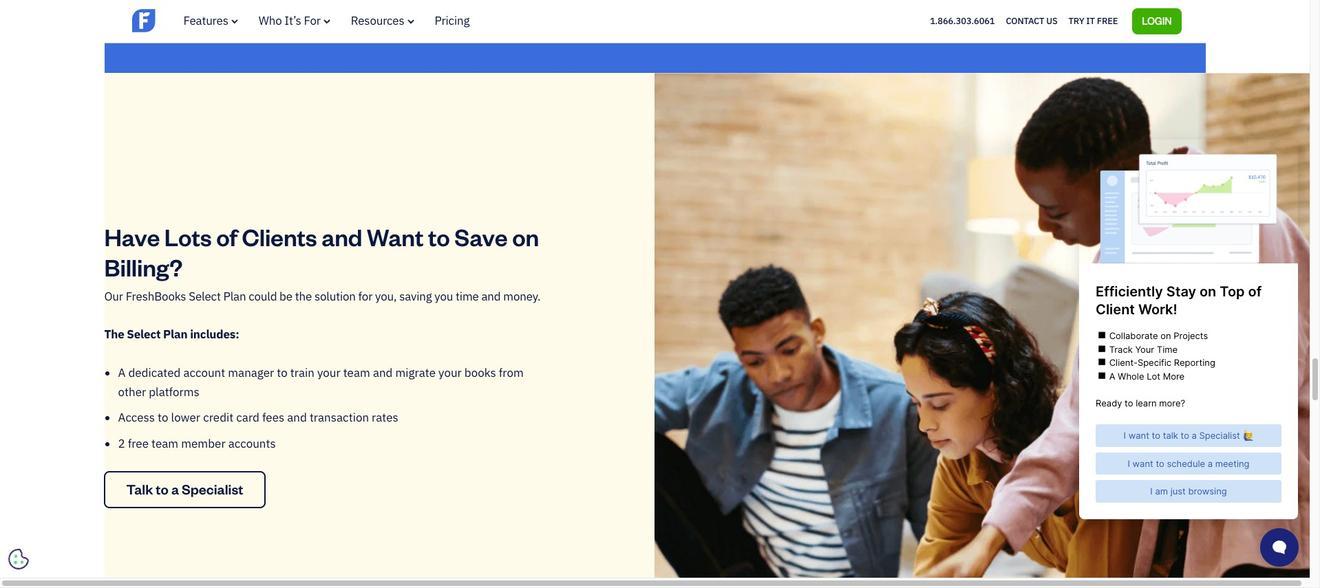 Task type: locate. For each thing, give the bounding box(es) containing it.
accounts
[[228, 436, 276, 451]]

0 horizontal spatial plan
[[163, 327, 188, 342]]

and
[[322, 222, 362, 252], [481, 289, 501, 305], [373, 366, 393, 381], [287, 410, 307, 426]]

for
[[304, 13, 321, 28]]

other
[[118, 385, 146, 400]]

try it free link
[[1069, 12, 1118, 30]]

1 vertical spatial select
[[127, 327, 161, 342]]

0 vertical spatial select
[[189, 289, 221, 305]]

plan
[[223, 289, 246, 305], [163, 327, 188, 342]]

1 horizontal spatial team
[[343, 366, 370, 381]]

features link
[[183, 13, 238, 28]]

2 your from the left
[[438, 366, 462, 381]]

your left books
[[438, 366, 462, 381]]

0 horizontal spatial select
[[127, 327, 161, 342]]

contact us
[[1006, 15, 1058, 27]]

0 horizontal spatial team
[[151, 436, 178, 451]]

and inside a dedicated account manager to train your team and migrate your books from other platforms
[[373, 366, 393, 381]]

to inside have lots of clients and want to save on billing?
[[428, 222, 450, 252]]

to inside a dedicated account manager to train your team and migrate your books from other platforms
[[277, 366, 288, 381]]

dialog
[[0, 0, 1320, 589]]

cookie consent banner dialog
[[10, 409, 217, 568]]

team
[[343, 366, 370, 381], [151, 436, 178, 451]]

0 vertical spatial team
[[343, 366, 370, 381]]

team up transaction
[[343, 366, 370, 381]]

cookie preferences image
[[8, 549, 29, 570]]

plan left 'could'
[[223, 289, 246, 305]]

and right fees
[[287, 410, 307, 426]]

select up includes: at the bottom of page
[[189, 289, 221, 305]]

free
[[1097, 15, 1118, 27]]

to left train
[[277, 366, 288, 381]]

and left want
[[322, 222, 362, 252]]

have lots of clients and want to save on billing?
[[104, 222, 539, 282]]

member
[[181, 436, 226, 451]]

the
[[295, 289, 312, 305]]

free
[[128, 436, 149, 451]]

1 your from the left
[[317, 366, 341, 381]]

includes:
[[190, 327, 239, 342]]

features
[[183, 13, 228, 28]]

your right train
[[317, 366, 341, 381]]

to left lower
[[158, 410, 168, 426]]

platforms
[[149, 385, 200, 400]]

select right the
[[127, 327, 161, 342]]

1.866.303.6061
[[930, 15, 995, 27]]

talk to a specialist button
[[104, 471, 265, 509]]

and left migrate
[[373, 366, 393, 381]]

to left save
[[428, 222, 450, 252]]

have
[[104, 222, 160, 252]]

the select plan includes:
[[104, 327, 239, 342]]

resources link
[[351, 13, 414, 28]]

to left a
[[156, 480, 169, 498]]

0 horizontal spatial your
[[317, 366, 341, 381]]

plan left includes: at the bottom of page
[[163, 327, 188, 342]]

1 horizontal spatial plan
[[223, 289, 246, 305]]

a
[[118, 366, 126, 381]]

card
[[236, 410, 259, 426]]

talk
[[126, 480, 153, 498]]

rates
[[372, 410, 398, 426]]

our
[[104, 289, 123, 305]]

try
[[1069, 15, 1084, 27]]

specialist
[[182, 480, 243, 498]]

money.
[[503, 289, 541, 305]]

could
[[249, 289, 277, 305]]

team right free
[[151, 436, 178, 451]]

you,
[[375, 289, 397, 305]]

1 vertical spatial plan
[[163, 327, 188, 342]]

try it free
[[1069, 15, 1118, 27]]

migrate
[[395, 366, 436, 381]]

your
[[317, 366, 341, 381], [438, 366, 462, 381]]

1 horizontal spatial select
[[189, 289, 221, 305]]

to
[[428, 222, 450, 252], [277, 366, 288, 381], [158, 410, 168, 426], [156, 480, 169, 498]]

select
[[189, 289, 221, 305], [127, 327, 161, 342]]

1 horizontal spatial your
[[438, 366, 462, 381]]

manager
[[228, 366, 274, 381]]



Task type: describe. For each thing, give the bounding box(es) containing it.
2
[[118, 436, 125, 451]]

time
[[456, 289, 479, 305]]

pricing
[[435, 13, 470, 28]]

the
[[104, 327, 124, 342]]

books
[[465, 366, 496, 381]]

resources
[[351, 13, 404, 28]]

access to lower credit card fees and transaction rates
[[118, 410, 398, 426]]

it's
[[284, 13, 301, 28]]

0 vertical spatial plan
[[223, 289, 246, 305]]

freshbooks
[[126, 289, 186, 305]]

freshbooks logo image
[[132, 7, 239, 34]]

contact us link
[[1006, 12, 1058, 30]]

it
[[1086, 15, 1095, 27]]

contact
[[1006, 15, 1044, 27]]

who it's for
[[259, 13, 321, 28]]

be
[[280, 289, 292, 305]]

lower
[[171, 410, 200, 426]]

pricing link
[[435, 13, 470, 28]]

clients
[[242, 222, 317, 252]]

our freshbooks select plan could be the solution for you, saving you time and money.
[[104, 289, 541, 305]]

a
[[171, 480, 179, 498]]

save
[[454, 222, 508, 252]]

fees
[[262, 410, 284, 426]]

of
[[216, 222, 237, 252]]

and inside have lots of clients and want to save on billing?
[[322, 222, 362, 252]]

login link
[[1132, 8, 1182, 34]]

to inside button
[[156, 480, 169, 498]]

transaction
[[310, 410, 369, 426]]

a dedicated account manager to train your team and migrate your books from other platforms
[[118, 366, 524, 400]]

team inside a dedicated account manager to train your team and migrate your books from other platforms
[[343, 366, 370, 381]]

from
[[499, 366, 524, 381]]

for
[[358, 289, 373, 305]]

solution
[[314, 289, 356, 305]]

you
[[435, 289, 453, 305]]

account
[[183, 366, 225, 381]]

and right time
[[481, 289, 501, 305]]

who
[[259, 13, 282, 28]]

access
[[118, 410, 155, 426]]

lots
[[164, 222, 212, 252]]

1.866.303.6061 link
[[930, 15, 995, 27]]

1 vertical spatial team
[[151, 436, 178, 451]]

login
[[1142, 14, 1172, 27]]

want
[[367, 222, 424, 252]]

who it's for link
[[259, 13, 330, 28]]

on
[[512, 222, 539, 252]]

talk to a specialist
[[126, 480, 243, 498]]

2 free team member accounts
[[118, 436, 276, 451]]

billing?
[[104, 252, 183, 282]]

credit
[[203, 410, 234, 426]]

train
[[290, 366, 314, 381]]

saving
[[399, 289, 432, 305]]

us
[[1046, 15, 1058, 27]]

dedicated
[[128, 366, 181, 381]]



Task type: vqa. For each thing, say whether or not it's contained in the screenshot.
top the plan
yes



